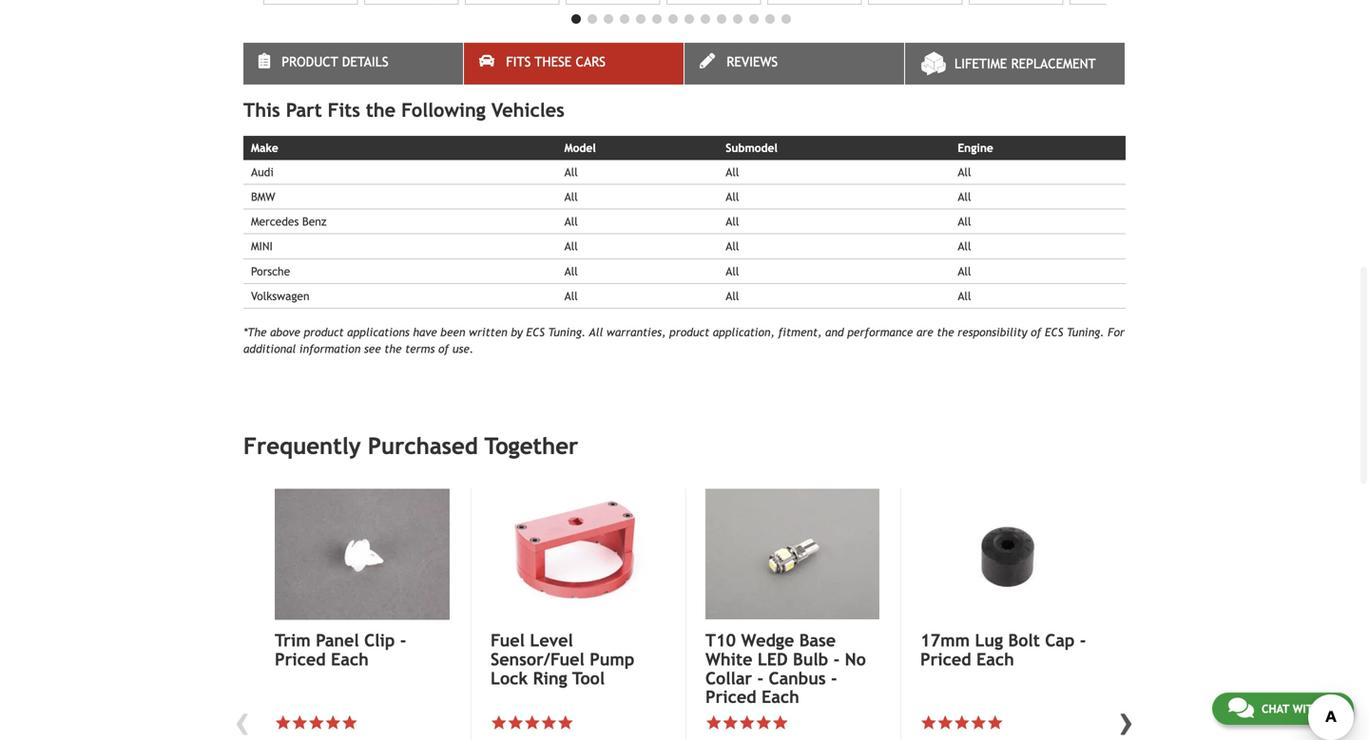 Task type: vqa. For each thing, say whether or not it's contained in the screenshot.
have
yes



Task type: locate. For each thing, give the bounding box(es) containing it.
*the above product applications have been written by                 ecs tuning. all warranties, product application, fitment,                 and performance are the responsibility of ecs tuning.                 for additional information see the terms of use.
[[243, 326, 1125, 355]]

7 es#517779 - phr-05s - trim/molding tool kit - 5 pieces - safely remove trim panels and moldings easily without damaging them - schwaben - audi bmw volkswagen mercedes benz mini porsche image from the left
[[868, 0, 963, 5]]

ecs right by
[[526, 326, 545, 339]]

each down led
[[762, 688, 800, 708]]

each right trim
[[331, 650, 369, 670]]

warranties,
[[607, 326, 666, 339]]

above
[[270, 326, 300, 339]]

ecs right responsibility
[[1045, 326, 1064, 339]]

each
[[331, 650, 369, 670], [977, 650, 1015, 670], [762, 688, 800, 708]]

part
[[286, 99, 322, 121]]

fuel
[[491, 631, 525, 651]]

fits left these
[[506, 54, 531, 70]]

fuel level sensor/fuel pump lock ring tool
[[491, 631, 635, 689]]

17mm lug bolt cap - priced each link
[[921, 631, 1095, 670]]

- inside trim panel clip - priced each
[[400, 631, 406, 651]]

1 horizontal spatial ecs
[[1045, 326, 1064, 339]]

the right the are
[[937, 326, 954, 339]]

priced left clip
[[275, 650, 326, 670]]

2 es#517779 - phr-05s - trim/molding tool kit - 5 pieces - safely remove trim panels and moldings easily without damaging them - schwaben - audi bmw volkswagen mercedes benz mini porsche image from the left
[[364, 0, 459, 5]]

17mm
[[921, 631, 970, 651]]

engine
[[958, 141, 994, 155]]

es#517779 - phr-05s - trim/molding tool kit - 5 pieces - safely remove trim panels and moldings easily without damaging them - schwaben - audi bmw volkswagen mercedes benz mini porsche image up 'product'
[[263, 0, 358, 5]]

tuning. left for
[[1067, 326, 1105, 339]]

lock
[[491, 669, 528, 689]]

0 horizontal spatial ecs
[[526, 326, 545, 339]]

each inside trim panel clip - priced each
[[331, 650, 369, 670]]

with
[[1293, 703, 1321, 716]]

each inside '17mm lug bolt cap - priced each'
[[977, 650, 1015, 670]]

written
[[469, 326, 508, 339]]

chat
[[1262, 703, 1290, 716]]

application,
[[713, 326, 775, 339]]

product details link
[[243, 43, 463, 85]]

2 vertical spatial the
[[384, 342, 402, 355]]

together
[[485, 433, 579, 460]]

7 star image from the left
[[756, 715, 772, 732]]

see
[[364, 342, 381, 355]]

1 tuning. from the left
[[548, 326, 586, 339]]

0 horizontal spatial each
[[331, 650, 369, 670]]

chat with us
[[1262, 703, 1338, 716]]

4 star image from the left
[[491, 715, 507, 732]]

are
[[917, 326, 934, 339]]

1 product from the left
[[304, 326, 344, 339]]

8 star image from the left
[[921, 715, 937, 732]]

reviews link
[[685, 43, 904, 85]]

1 horizontal spatial priced
[[706, 688, 757, 708]]

4 es#517779 - phr-05s - trim/molding tool kit - 5 pieces - safely remove trim panels and moldings easily without damaging them - schwaben - audi bmw volkswagen mercedes benz mini porsche image from the left
[[566, 0, 660, 5]]

9 star image from the left
[[937, 715, 954, 732]]

es#517779 - phr-05s - trim/molding tool kit - 5 pieces - safely remove trim panels and moldings easily without damaging them - schwaben - audi bmw volkswagen mercedes benz mini porsche image up lifetime
[[868, 0, 963, 5]]

bmw
[[251, 190, 275, 203]]

cap
[[1045, 631, 1075, 651]]

es#517779 - phr-05s - trim/molding tool kit - 5 pieces - safely remove trim panels and moldings easily without damaging them - schwaben - audi bmw volkswagen mercedes benz mini porsche image up cars
[[566, 0, 660, 5]]

applications
[[347, 326, 410, 339]]

1 horizontal spatial product
[[670, 326, 710, 339]]

fits these cars link
[[464, 43, 684, 85]]

5 es#517779 - phr-05s - trim/molding tool kit - 5 pieces - safely remove trim panels and moldings easily without damaging them - schwaben - audi bmw volkswagen mercedes benz mini porsche image from the left
[[667, 0, 761, 5]]

bolt
[[1009, 631, 1040, 651]]

product right the warranties,
[[670, 326, 710, 339]]

of
[[1031, 326, 1042, 339], [438, 342, 449, 355]]

es#517779 - phr-05s - trim/molding tool kit - 5 pieces - safely remove trim panels and moldings easily without damaging them - schwaben - audi bmw volkswagen mercedes benz mini porsche image
[[263, 0, 358, 5], [364, 0, 459, 5], [465, 0, 560, 5], [566, 0, 660, 5], [667, 0, 761, 5], [767, 0, 862, 5], [868, 0, 963, 5], [969, 0, 1064, 5], [1070, 0, 1164, 5]]

es#517779 - phr-05s - trim/molding tool kit - 5 pieces - safely remove trim panels and moldings easily without damaging them - schwaben - audi bmw volkswagen mercedes benz mini porsche image up lifetime replacement link
[[969, 0, 1064, 5]]

star image
[[275, 715, 291, 732], [341, 715, 358, 732], [507, 715, 524, 732], [541, 715, 557, 732], [722, 715, 739, 732], [739, 715, 756, 732], [756, 715, 772, 732], [921, 715, 937, 732], [937, 715, 954, 732], [954, 715, 971, 732]]

6 star image from the left
[[739, 715, 756, 732]]

star image
[[291, 715, 308, 732], [308, 715, 325, 732], [325, 715, 341, 732], [491, 715, 507, 732], [524, 715, 541, 732], [557, 715, 574, 732], [706, 715, 722, 732], [772, 715, 789, 732], [971, 715, 987, 732], [987, 715, 1004, 732]]

0 vertical spatial fits
[[506, 54, 531, 70]]

es#517779 - phr-05s - trim/molding tool kit - 5 pieces - safely remove trim panels and moldings easily without damaging them - schwaben - audi bmw volkswagen mercedes benz mini porsche image up reviews
[[667, 0, 761, 5]]

-
[[400, 631, 406, 651], [1080, 631, 1086, 651], [834, 650, 840, 670], [758, 669, 764, 689], [831, 669, 838, 689]]

all
[[565, 165, 578, 179], [726, 165, 739, 179], [958, 165, 971, 179], [565, 190, 578, 203], [726, 190, 739, 203], [958, 190, 971, 203], [565, 215, 578, 228], [726, 215, 739, 228], [958, 215, 971, 228], [565, 240, 578, 253], [726, 240, 739, 253], [958, 240, 971, 253], [565, 265, 578, 278], [726, 265, 739, 278], [958, 265, 971, 278], [565, 290, 578, 303], [726, 290, 739, 303], [958, 290, 971, 303], [589, 326, 603, 339]]

pump
[[590, 650, 635, 670]]

submodel
[[726, 141, 778, 155]]

all inside *the above product applications have been written by                 ecs tuning. all warranties, product application, fitment,                 and performance are the responsibility of ecs tuning.                 for additional information see the terms of use.
[[589, 326, 603, 339]]

each right 17mm on the right of the page
[[977, 650, 1015, 670]]

mercedes
[[251, 215, 299, 228]]

17mm lug bolt cap - priced each image
[[921, 489, 1095, 620]]

use.
[[453, 342, 474, 355]]

product
[[304, 326, 344, 339], [670, 326, 710, 339]]

the down "details"
[[366, 99, 396, 121]]

0 horizontal spatial of
[[438, 342, 449, 355]]

chat with us link
[[1212, 693, 1354, 726]]

of right responsibility
[[1031, 326, 1042, 339]]

1 vertical spatial of
[[438, 342, 449, 355]]

priced
[[275, 650, 326, 670], [921, 650, 972, 670], [706, 688, 757, 708]]

1 horizontal spatial of
[[1031, 326, 1042, 339]]

lifetime replacement link
[[905, 43, 1125, 85]]

2 horizontal spatial priced
[[921, 650, 972, 670]]

9 star image from the left
[[971, 715, 987, 732]]

8 star image from the left
[[772, 715, 789, 732]]

2 ecs from the left
[[1045, 326, 1064, 339]]

fuel level sensor/fuel pump lock ring tool link
[[491, 631, 665, 689]]

frequently purchased together
[[243, 433, 579, 460]]

priced left lug
[[921, 650, 972, 670]]

- inside '17mm lug bolt cap - priced each'
[[1080, 631, 1086, 651]]

the right 'see'
[[384, 342, 402, 355]]

frequently
[[243, 433, 361, 460]]

volkswagen
[[251, 290, 310, 303]]

tuning.
[[548, 326, 586, 339], [1067, 326, 1105, 339]]

fits right "part"
[[328, 99, 360, 121]]

tuning. right by
[[548, 326, 586, 339]]

lug
[[975, 631, 1003, 651]]

es#517779 - phr-05s - trim/molding tool kit - 5 pieces - safely remove trim panels and moldings easily without damaging them - schwaben - audi bmw volkswagen mercedes benz mini porsche image up replacement
[[1070, 0, 1164, 5]]

1 vertical spatial fits
[[328, 99, 360, 121]]

terms
[[405, 342, 435, 355]]

4 star image from the left
[[541, 715, 557, 732]]

2 horizontal spatial each
[[977, 650, 1015, 670]]

0 horizontal spatial product
[[304, 326, 344, 339]]

reviews
[[727, 54, 778, 70]]

fits
[[506, 54, 531, 70], [328, 99, 360, 121]]

product up information
[[304, 326, 344, 339]]

product
[[282, 54, 338, 70]]

0 vertical spatial of
[[1031, 326, 1042, 339]]

es#517779 - phr-05s - trim/molding tool kit - 5 pieces - safely remove trim panels and moldings easily without damaging them - schwaben - audi bmw volkswagen mercedes benz mini porsche image up "details"
[[364, 0, 459, 5]]

audi
[[251, 165, 274, 179]]

tool
[[572, 669, 605, 689]]

of down been
[[438, 342, 449, 355]]

*the
[[243, 326, 267, 339]]

fitment,
[[778, 326, 822, 339]]

priced down white on the right bottom of the page
[[706, 688, 757, 708]]

mini
[[251, 240, 273, 253]]

t10 wedge base white led bulb - no collar - canbus - priced each
[[706, 631, 866, 708]]

the
[[366, 99, 396, 121], [937, 326, 954, 339], [384, 342, 402, 355]]

bulb
[[793, 650, 829, 670]]

2 star image from the left
[[341, 715, 358, 732]]

ecs
[[526, 326, 545, 339], [1045, 326, 1064, 339]]

es#517779 - phr-05s - trim/molding tool kit - 5 pieces - safely remove trim panels and moldings easily without damaging them - schwaben - audi bmw volkswagen mercedes benz mini porsche image up reviews 'link'
[[767, 0, 862, 5]]

es#517779 - phr-05s - trim/molding tool kit - 5 pieces - safely remove trim panels and moldings easily without damaging them - schwaben - audi bmw volkswagen mercedes benz mini porsche image up these
[[465, 0, 560, 5]]

1 horizontal spatial each
[[762, 688, 800, 708]]

these
[[535, 54, 572, 70]]

following
[[401, 99, 486, 121]]

cars
[[576, 54, 606, 70]]

0 horizontal spatial tuning.
[[548, 326, 586, 339]]

1 horizontal spatial tuning.
[[1067, 326, 1105, 339]]

0 horizontal spatial priced
[[275, 650, 326, 670]]

fuel level sensor/fuel pump lock ring tool image
[[491, 489, 665, 620]]

t10
[[706, 631, 736, 651]]

by
[[511, 326, 523, 339]]



Task type: describe. For each thing, give the bounding box(es) containing it.
details
[[342, 54, 389, 70]]

2 tuning. from the left
[[1067, 326, 1105, 339]]

level
[[530, 631, 573, 651]]

product details
[[282, 54, 389, 70]]

priced inside trim panel clip - priced each
[[275, 650, 326, 670]]

additional
[[243, 342, 296, 355]]

8 es#517779 - phr-05s - trim/molding tool kit - 5 pieces - safely remove trim panels and moldings easily without damaging them - schwaben - audi bmw volkswagen mercedes benz mini porsche image from the left
[[969, 0, 1064, 5]]

0 vertical spatial the
[[366, 99, 396, 121]]

canbus
[[769, 669, 826, 689]]

3 es#517779 - phr-05s - trim/molding tool kit - 5 pieces - safely remove trim panels and moldings easily without damaging them - schwaben - audi bmw volkswagen mercedes benz mini porsche image from the left
[[465, 0, 560, 5]]

1 es#517779 - phr-05s - trim/molding tool kit - 5 pieces - safely remove trim panels and moldings easily without damaging them - schwaben - audi bmw volkswagen mercedes benz mini porsche image from the left
[[263, 0, 358, 5]]

been
[[441, 326, 465, 339]]

trim panel clip - priced each link
[[275, 631, 450, 670]]

7 star image from the left
[[706, 715, 722, 732]]

0 horizontal spatial fits
[[328, 99, 360, 121]]

3 star image from the left
[[325, 715, 341, 732]]

1 vertical spatial the
[[937, 326, 954, 339]]

9 es#517779 - phr-05s - trim/molding tool kit - 5 pieces - safely remove trim panels and moldings easily without damaging them - schwaben - audi bmw volkswagen mercedes benz mini porsche image from the left
[[1070, 0, 1164, 5]]

5 star image from the left
[[722, 715, 739, 732]]

10 star image from the left
[[954, 715, 971, 732]]

t10 wedge base white led bulb - no collar - canbus - priced each link
[[706, 631, 880, 708]]

trim
[[275, 631, 311, 651]]

responsibility
[[958, 326, 1028, 339]]

6 star image from the left
[[557, 715, 574, 732]]

and
[[826, 326, 844, 339]]

no
[[845, 650, 866, 670]]

1 horizontal spatial fits
[[506, 54, 531, 70]]

led
[[758, 650, 788, 670]]

collar
[[706, 669, 752, 689]]

performance
[[848, 326, 913, 339]]

t10 wedge base white led bulb - no collar - canbus - priced each image
[[706, 489, 880, 620]]

purchased
[[368, 433, 478, 460]]

sensor/fuel
[[491, 650, 585, 670]]

6 es#517779 - phr-05s - trim/molding tool kit - 5 pieces - safely remove trim panels and moldings easily without damaging them - schwaben - audi bmw volkswagen mercedes benz mini porsche image from the left
[[767, 0, 862, 5]]

1 star image from the left
[[291, 715, 308, 732]]

wedge
[[741, 631, 794, 651]]

3 star image from the left
[[507, 715, 524, 732]]

vehicles
[[492, 99, 565, 121]]

this part fits the following vehicles
[[243, 99, 565, 121]]

1 star image from the left
[[275, 715, 291, 732]]

10 star image from the left
[[987, 715, 1004, 732]]

us
[[1325, 703, 1338, 716]]

2 product from the left
[[670, 326, 710, 339]]

trim panel clip - priced each image
[[275, 489, 450, 621]]

benz
[[302, 215, 327, 228]]

information
[[299, 342, 361, 355]]

5 star image from the left
[[524, 715, 541, 732]]

make
[[251, 141, 278, 155]]

trim panel clip - priced each
[[275, 631, 406, 670]]

2 star image from the left
[[308, 715, 325, 732]]

base
[[800, 631, 836, 651]]

for
[[1108, 326, 1125, 339]]

mercedes benz
[[251, 215, 327, 228]]

1 ecs from the left
[[526, 326, 545, 339]]

panel
[[316, 631, 359, 651]]

ring
[[533, 669, 567, 689]]

17mm lug bolt cap - priced each
[[921, 631, 1086, 670]]

model
[[565, 141, 596, 155]]

porsche
[[251, 265, 290, 278]]

fits these cars
[[506, 54, 606, 70]]

priced inside '17mm lug bolt cap - priced each'
[[921, 650, 972, 670]]

priced inside t10 wedge base white led bulb - no collar - canbus - priced each
[[706, 688, 757, 708]]

each inside t10 wedge base white led bulb - no collar - canbus - priced each
[[762, 688, 800, 708]]

have
[[413, 326, 437, 339]]

replacement
[[1011, 56, 1096, 71]]

clip
[[364, 631, 395, 651]]

white
[[706, 650, 753, 670]]

lifetime replacement
[[955, 56, 1096, 71]]

comments image
[[1229, 697, 1254, 720]]

lifetime
[[955, 56, 1007, 71]]

this
[[243, 99, 280, 121]]



